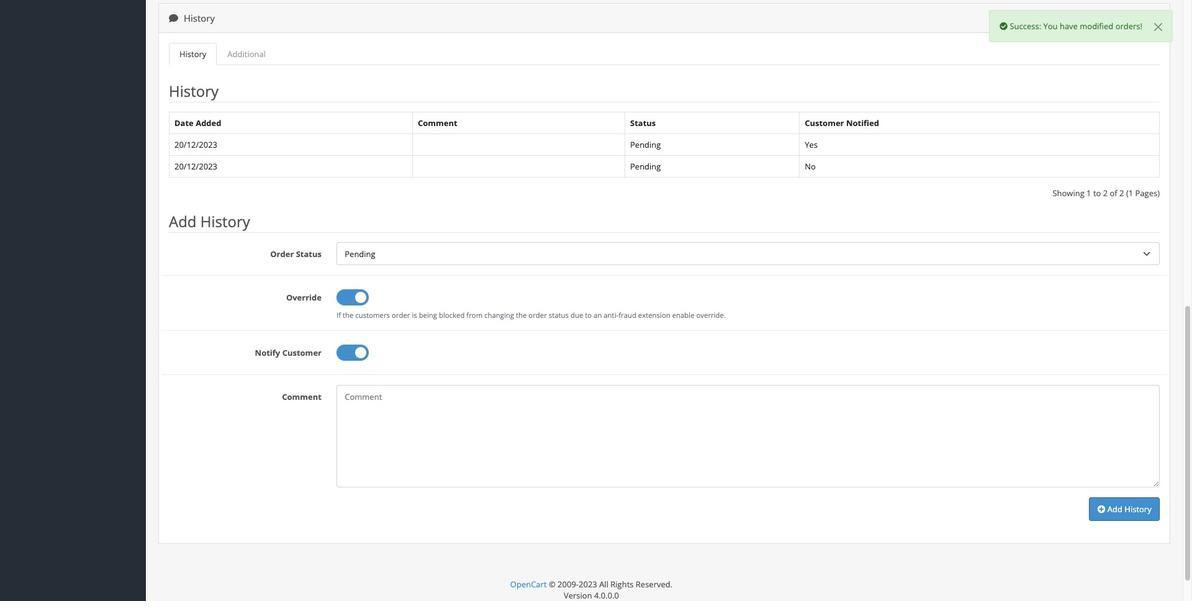 Task type: vqa. For each thing, say whether or not it's contained in the screenshot.
1st arrow right icon from the bottom
no



Task type: describe. For each thing, give the bounding box(es) containing it.
add history button
[[1090, 498, 1160, 521]]

order status
[[270, 248, 322, 259]]

rights
[[611, 579, 634, 590]]

1 the from the left
[[343, 311, 354, 320]]

2 the from the left
[[516, 311, 527, 320]]

plus circle image
[[1098, 505, 1106, 514]]

additional
[[228, 48, 266, 60]]

from
[[467, 311, 483, 320]]

2023
[[579, 579, 597, 590]]

changing
[[485, 311, 514, 320]]

Notify Customer checkbox
[[337, 344, 369, 361]]

showing
[[1053, 188, 1085, 199]]

1
[[1087, 188, 1092, 199]]

enable
[[672, 311, 695, 320]]

add inside button
[[1108, 504, 1123, 515]]

due
[[571, 311, 583, 320]]

history link
[[169, 43, 217, 65]]

1 horizontal spatial status
[[630, 117, 656, 128]]

2 2 from the left
[[1120, 188, 1125, 199]]

yes
[[805, 139, 818, 150]]

you
[[1044, 20, 1058, 32]]

notify customer
[[255, 347, 322, 358]]

if the customers order is being blocked from changing the order status due to an anti-fraud extension enable override.
[[337, 311, 726, 320]]

date
[[175, 117, 194, 128]]

20/12/2023 for no
[[175, 161, 217, 172]]

0 horizontal spatial customer
[[282, 347, 322, 358]]

Comment text field
[[337, 385, 1160, 488]]

modified
[[1080, 20, 1114, 32]]

have
[[1060, 20, 1078, 32]]

customers
[[355, 311, 390, 320]]

if
[[337, 311, 341, 320]]

anti-
[[604, 311, 619, 320]]

0 vertical spatial add
[[169, 211, 197, 232]]

notified
[[847, 117, 880, 128]]

pending for yes
[[630, 139, 661, 150]]

status
[[549, 311, 569, 320]]

Override checkbox
[[337, 289, 369, 305]]



Task type: locate. For each thing, give the bounding box(es) containing it.
0 vertical spatial pending
[[630, 139, 661, 150]]

all
[[600, 579, 609, 590]]

add history
[[169, 211, 250, 232], [1106, 504, 1152, 515]]

customer right notify
[[282, 347, 322, 358]]

comment image
[[169, 13, 178, 23]]

history
[[181, 12, 215, 24], [180, 48, 206, 60], [169, 81, 219, 101], [200, 211, 250, 232], [1125, 504, 1152, 515]]

customer up "yes"
[[805, 117, 844, 128]]

1 pending from the top
[[630, 139, 661, 150]]

20/12/2023 for yes
[[175, 139, 217, 150]]

1 vertical spatial 20/12/2023
[[175, 161, 217, 172]]

0 vertical spatial customer
[[805, 117, 844, 128]]

being
[[419, 311, 437, 320]]

date added
[[175, 117, 221, 128]]

0 horizontal spatial status
[[296, 248, 322, 259]]

comment
[[418, 117, 458, 128], [282, 391, 322, 403]]

add
[[169, 211, 197, 232], [1108, 504, 1123, 515]]

the right if at the bottom
[[343, 311, 354, 320]]

fraud
[[619, 311, 637, 320]]

to right "1"
[[1094, 188, 1102, 199]]

1 horizontal spatial the
[[516, 311, 527, 320]]

1 horizontal spatial comment
[[418, 117, 458, 128]]

1 vertical spatial add
[[1108, 504, 1123, 515]]

1 horizontal spatial to
[[1094, 188, 1102, 199]]

2 left the of
[[1104, 188, 1108, 199]]

order left is
[[392, 311, 410, 320]]

0 horizontal spatial 2
[[1104, 188, 1108, 199]]

©
[[549, 579, 556, 590]]

order
[[270, 248, 294, 259]]

1 horizontal spatial order
[[529, 311, 547, 320]]

to
[[1094, 188, 1102, 199], [585, 311, 592, 320]]

0 vertical spatial status
[[630, 117, 656, 128]]

of
[[1110, 188, 1118, 199]]

override
[[286, 292, 322, 303]]

order
[[392, 311, 410, 320], [529, 311, 547, 320]]

notify
[[255, 347, 280, 358]]

1 horizontal spatial add history
[[1106, 504, 1152, 515]]

1 horizontal spatial customer
[[805, 117, 844, 128]]

an
[[594, 311, 602, 320]]

1 vertical spatial add history
[[1106, 504, 1152, 515]]

to left an
[[585, 311, 592, 320]]

1 horizontal spatial 2
[[1120, 188, 1125, 199]]

0 horizontal spatial order
[[392, 311, 410, 320]]

1 vertical spatial customer
[[282, 347, 322, 358]]

pending
[[630, 139, 661, 150], [630, 161, 661, 172]]

blocked
[[439, 311, 465, 320]]

opencart © 2009-2023 all rights reserved. version 4.0.0.0
[[510, 579, 673, 601]]

2 left (1
[[1120, 188, 1125, 199]]

20/12/2023
[[175, 139, 217, 150], [175, 161, 217, 172]]

success: you have modified orders!
[[1008, 20, 1143, 32]]

orders!
[[1116, 20, 1143, 32]]

1 20/12/2023 from the top
[[175, 139, 217, 150]]

1 order from the left
[[392, 311, 410, 320]]

0 horizontal spatial comment
[[282, 391, 322, 403]]

order left status
[[529, 311, 547, 320]]

showing 1 to 2 of 2 (1 pages)
[[1053, 188, 1160, 199]]

is
[[412, 311, 417, 320]]

customer notified
[[805, 117, 880, 128]]

(1
[[1127, 188, 1134, 199]]

add history inside button
[[1106, 504, 1152, 515]]

1 vertical spatial to
[[585, 311, 592, 320]]

2 order from the left
[[529, 311, 547, 320]]

override.
[[697, 311, 726, 320]]

0 vertical spatial add history
[[169, 211, 250, 232]]

version
[[564, 590, 592, 601]]

2
[[1104, 188, 1108, 199], [1120, 188, 1125, 199]]

1 vertical spatial comment
[[282, 391, 322, 403]]

4.0.0.0
[[594, 590, 619, 601]]

added
[[196, 117, 221, 128]]

0 horizontal spatial add
[[169, 211, 197, 232]]

the right 'changing'
[[516, 311, 527, 320]]

pages)
[[1136, 188, 1160, 199]]

1 vertical spatial status
[[296, 248, 322, 259]]

additional link
[[217, 43, 276, 65]]

0 horizontal spatial add history
[[169, 211, 250, 232]]

opencart link
[[510, 579, 547, 590]]

check circle image
[[1000, 22, 1008, 30]]

0 vertical spatial to
[[1094, 188, 1102, 199]]

2009-
[[558, 579, 579, 590]]

1 horizontal spatial add
[[1108, 504, 1123, 515]]

1 2 from the left
[[1104, 188, 1108, 199]]

no
[[805, 161, 816, 172]]

pending for no
[[630, 161, 661, 172]]

history inside button
[[1125, 504, 1152, 515]]

the
[[343, 311, 354, 320], [516, 311, 527, 320]]

2 20/12/2023 from the top
[[175, 161, 217, 172]]

0 vertical spatial comment
[[418, 117, 458, 128]]

0 horizontal spatial the
[[343, 311, 354, 320]]

opencart
[[510, 579, 547, 590]]

extension
[[638, 311, 671, 320]]

customer
[[805, 117, 844, 128], [282, 347, 322, 358]]

1 vertical spatial pending
[[630, 161, 661, 172]]

status
[[630, 117, 656, 128], [296, 248, 322, 259]]

success:
[[1010, 20, 1042, 32]]

2 pending from the top
[[630, 161, 661, 172]]

0 horizontal spatial to
[[585, 311, 592, 320]]

reserved.
[[636, 579, 673, 590]]

0 vertical spatial 20/12/2023
[[175, 139, 217, 150]]



